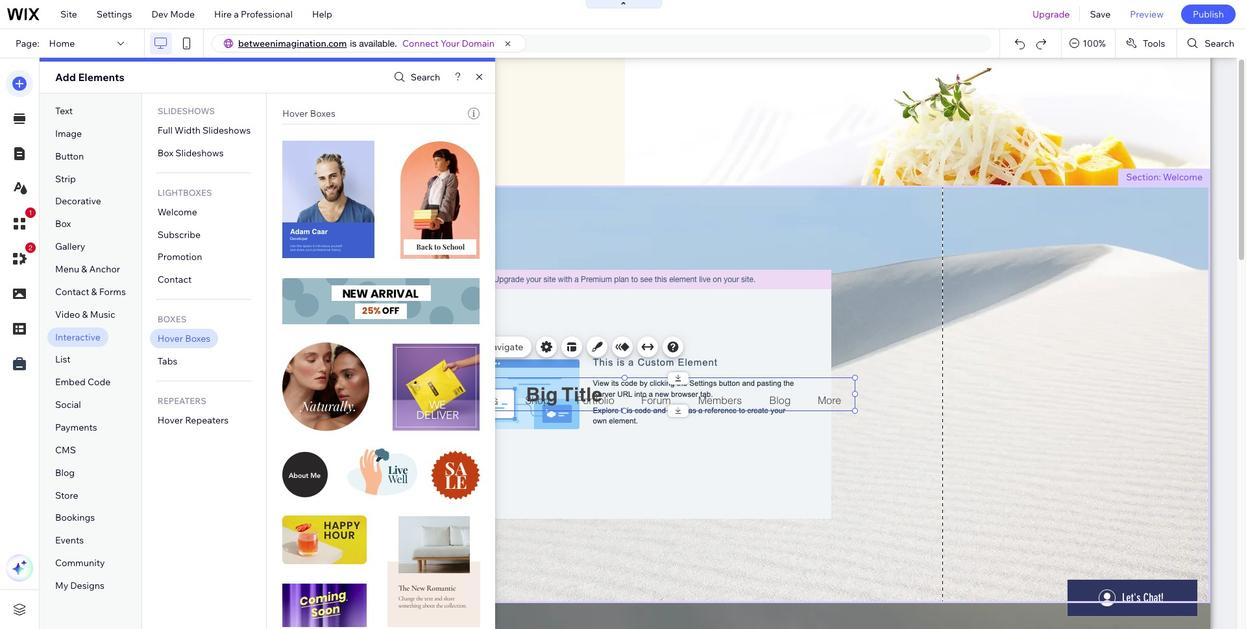 Task type: locate. For each thing, give the bounding box(es) containing it.
1 vertical spatial welcome
[[158, 206, 197, 218]]

designs
[[70, 580, 104, 592]]

full
[[158, 125, 173, 136]]

welcome
[[1163, 171, 1203, 183], [158, 206, 197, 218]]

0 horizontal spatial box
[[55, 218, 71, 230]]

available.
[[359, 38, 397, 49]]

contact down the promotion
[[158, 274, 192, 286]]

1 vertical spatial &
[[91, 286, 97, 298]]

menu & anchor
[[55, 264, 120, 275]]

& left forms at top left
[[91, 286, 97, 298]]

100% button
[[1062, 29, 1115, 58]]

home
[[49, 38, 75, 49]]

menu for manage menu
[[440, 342, 464, 353]]

search
[[1205, 38, 1235, 49], [411, 71, 440, 83]]

0 vertical spatial &
[[81, 264, 87, 275]]

& right video on the left
[[82, 309, 88, 321]]

& for video
[[82, 309, 88, 321]]

1 vertical spatial slideshows
[[203, 125, 251, 136]]

community
[[55, 558, 105, 570]]

betweenimagination.com
[[238, 38, 347, 49]]

& left anchor
[[81, 264, 87, 275]]

slideshows right width
[[203, 125, 251, 136]]

contact for contact
[[158, 274, 192, 286]]

video & music
[[55, 309, 115, 321]]

slideshows down full width slideshows
[[175, 147, 224, 159]]

preview
[[1131, 8, 1164, 20]]

2 vertical spatial menu
[[437, 368, 458, 378]]

1 horizontal spatial search
[[1205, 38, 1235, 49]]

search button down connect
[[391, 68, 440, 87]]

box
[[158, 147, 173, 159], [55, 218, 71, 230]]

welcome right section:
[[1163, 171, 1203, 183]]

box down "full"
[[158, 147, 173, 159]]

0 vertical spatial box
[[158, 147, 173, 159]]

blog
[[55, 467, 75, 479]]

&
[[81, 264, 87, 275], [91, 286, 97, 298], [82, 309, 88, 321]]

0 vertical spatial menu
[[55, 264, 79, 275]]

slideshows
[[158, 106, 215, 116], [203, 125, 251, 136], [175, 147, 224, 159]]

1 vertical spatial box
[[55, 218, 71, 230]]

1 horizontal spatial contact
[[158, 274, 192, 286]]

publish
[[1193, 8, 1224, 20]]

promotion
[[158, 252, 202, 263]]

music
[[90, 309, 115, 321]]

events
[[55, 535, 84, 547]]

1 horizontal spatial welcome
[[1163, 171, 1203, 183]]

1 horizontal spatial box
[[158, 147, 173, 159]]

0 vertical spatial hover boxes
[[283, 108, 336, 119]]

subscribe
[[158, 229, 201, 241]]

1 vertical spatial boxes
[[158, 314, 187, 325]]

0 horizontal spatial hover boxes
[[158, 333, 211, 345]]

button
[[55, 150, 84, 162]]

& for contact
[[91, 286, 97, 298]]

2 vertical spatial &
[[82, 309, 88, 321]]

width
[[175, 125, 201, 136]]

embed
[[55, 377, 86, 388]]

publish button
[[1182, 5, 1236, 24]]

2
[[29, 244, 33, 252]]

1 button
[[6, 208, 36, 238]]

search down is available. connect your domain
[[411, 71, 440, 83]]

2 button
[[6, 243, 36, 273]]

boxes
[[310, 108, 336, 119], [158, 314, 187, 325], [185, 333, 211, 345]]

is available. connect your domain
[[350, 38, 495, 49]]

interactive
[[55, 332, 101, 343]]

box for box
[[55, 218, 71, 230]]

1 vertical spatial search button
[[391, 68, 440, 87]]

1 vertical spatial menu
[[440, 342, 464, 353]]

1 vertical spatial search
[[411, 71, 440, 83]]

2 vertical spatial hover
[[158, 415, 183, 426]]

slideshows up width
[[158, 106, 215, 116]]

1
[[29, 209, 33, 217]]

menu down gallery
[[55, 264, 79, 275]]

search button
[[1178, 29, 1247, 58], [391, 68, 440, 87]]

2 vertical spatial slideshows
[[175, 147, 224, 159]]

hover
[[283, 108, 308, 119], [158, 333, 183, 345], [158, 415, 183, 426]]

search down publish button
[[1205, 38, 1235, 49]]

horizontal menu
[[398, 368, 458, 378]]

payments
[[55, 422, 97, 434]]

video
[[55, 309, 80, 321]]

contact up video on the left
[[55, 286, 89, 298]]

site
[[60, 8, 77, 20]]

your
[[441, 38, 460, 49]]

my
[[55, 580, 68, 592]]

anchor
[[89, 264, 120, 275]]

hover boxes
[[283, 108, 336, 119], [158, 333, 211, 345]]

settings
[[97, 8, 132, 20]]

mode
[[170, 8, 195, 20]]

professional
[[241, 8, 293, 20]]

search button down 'publish'
[[1178, 29, 1247, 58]]

1 vertical spatial repeaters
[[185, 415, 229, 426]]

upgrade
[[1033, 8, 1070, 20]]

& for menu
[[81, 264, 87, 275]]

repeaters
[[158, 396, 206, 406], [185, 415, 229, 426]]

a
[[234, 8, 239, 20]]

navigate
[[486, 342, 523, 353]]

100%
[[1083, 38, 1106, 49]]

0 vertical spatial search button
[[1178, 29, 1247, 58]]

tools button
[[1116, 29, 1177, 58]]

box up gallery
[[55, 218, 71, 230]]

contact
[[158, 274, 192, 286], [55, 286, 89, 298]]

menu down manage menu
[[437, 368, 458, 378]]

domain
[[462, 38, 495, 49]]

1 horizontal spatial search button
[[1178, 29, 1247, 58]]

0 horizontal spatial contact
[[55, 286, 89, 298]]

menu right the 'manage'
[[440, 342, 464, 353]]

menu
[[55, 264, 79, 275], [440, 342, 464, 353], [437, 368, 458, 378]]

welcome down "lightboxes"
[[158, 206, 197, 218]]

1 vertical spatial hover
[[158, 333, 183, 345]]



Task type: vqa. For each thing, say whether or not it's contained in the screenshot.
Welcome to the bottom
yes



Task type: describe. For each thing, give the bounding box(es) containing it.
hover repeaters
[[158, 415, 229, 426]]

save button
[[1081, 0, 1121, 29]]

menu for horizontal menu
[[437, 368, 458, 378]]

gallery
[[55, 241, 85, 253]]

add elements
[[55, 71, 124, 84]]

0 horizontal spatial search
[[411, 71, 440, 83]]

horizontal
[[398, 368, 436, 378]]

0 vertical spatial repeaters
[[158, 396, 206, 406]]

save
[[1090, 8, 1111, 20]]

0 vertical spatial hover
[[283, 108, 308, 119]]

embed code
[[55, 377, 111, 388]]

list
[[55, 354, 71, 366]]

hire a professional
[[214, 8, 293, 20]]

lightboxes
[[158, 187, 212, 198]]

help
[[312, 8, 332, 20]]

cms
[[55, 445, 76, 456]]

box for box slideshows
[[158, 147, 173, 159]]

1 vertical spatial hover boxes
[[158, 333, 211, 345]]

0 horizontal spatial welcome
[[158, 206, 197, 218]]

box slideshows
[[158, 147, 224, 159]]

0 vertical spatial search
[[1205, 38, 1235, 49]]

0 vertical spatial boxes
[[310, 108, 336, 119]]

social
[[55, 399, 81, 411]]

strip
[[55, 173, 76, 185]]

manage menu
[[404, 342, 464, 353]]

forms
[[99, 286, 126, 298]]

bookings
[[55, 513, 95, 524]]

preview button
[[1121, 0, 1174, 29]]

text
[[55, 105, 73, 117]]

0 vertical spatial welcome
[[1163, 171, 1203, 183]]

is
[[350, 38, 357, 49]]

full width slideshows
[[158, 125, 251, 136]]

contact & forms
[[55, 286, 126, 298]]

hire
[[214, 8, 232, 20]]

0 vertical spatial slideshows
[[158, 106, 215, 116]]

my designs
[[55, 580, 104, 592]]

section:
[[1127, 171, 1161, 183]]

add
[[55, 71, 76, 84]]

connect
[[402, 38, 439, 49]]

tools
[[1143, 38, 1166, 49]]

dev
[[152, 8, 168, 20]]

section: welcome
[[1127, 171, 1203, 183]]

tabs
[[158, 356, 177, 367]]

manage
[[404, 342, 438, 353]]

dev mode
[[152, 8, 195, 20]]

store
[[55, 490, 78, 502]]

code
[[88, 377, 111, 388]]

contact for contact & forms
[[55, 286, 89, 298]]

2 vertical spatial boxes
[[185, 333, 211, 345]]

elements
[[78, 71, 124, 84]]

0 horizontal spatial search button
[[391, 68, 440, 87]]

1 horizontal spatial hover boxes
[[283, 108, 336, 119]]

decorative
[[55, 196, 101, 207]]

image
[[55, 128, 82, 139]]



